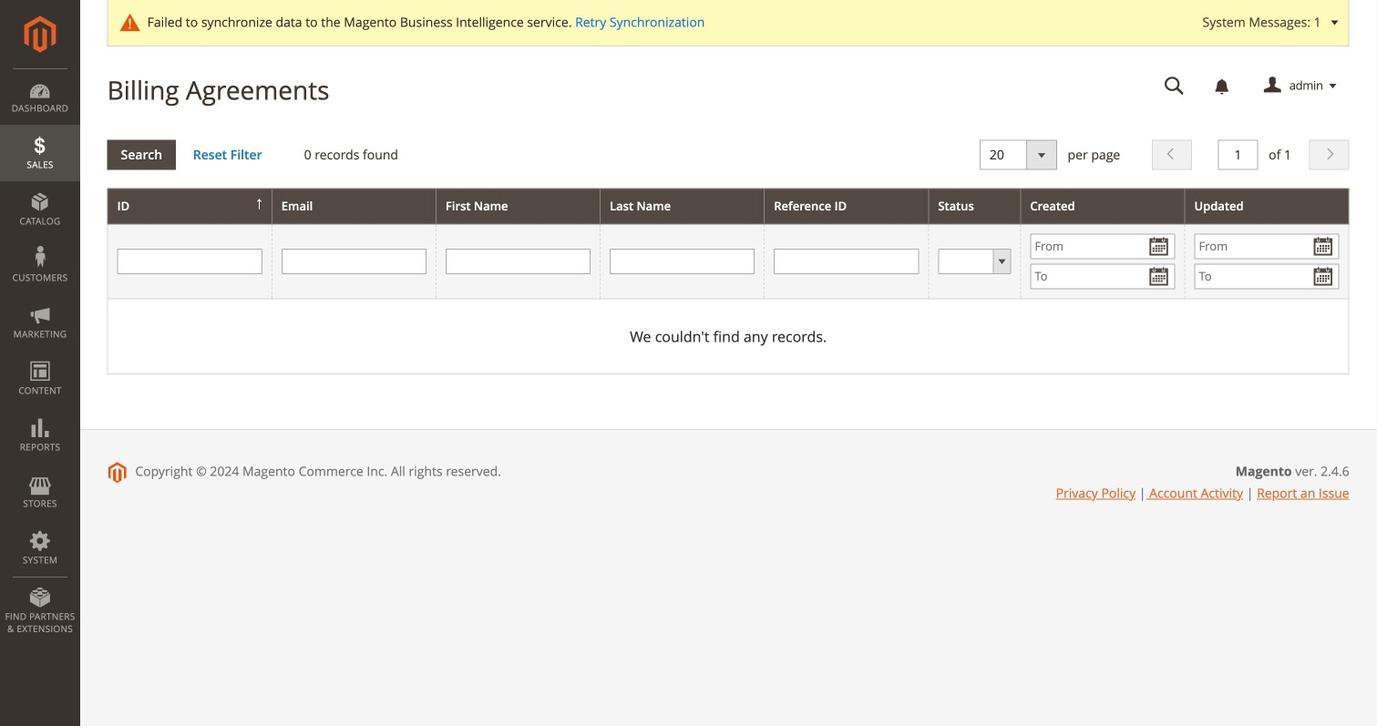 Task type: locate. For each thing, give the bounding box(es) containing it.
From text field
[[1031, 234, 1176, 259], [1195, 234, 1340, 259]]

1 to text field from the left
[[1031, 264, 1176, 289]]

1 from text field from the left
[[1031, 234, 1176, 259]]

from text field for 2nd to text field from the right
[[1031, 234, 1176, 259]]

menu bar
[[0, 68, 80, 645]]

0 horizontal spatial to text field
[[1031, 264, 1176, 289]]

None text field
[[1152, 70, 1198, 102], [1219, 140, 1259, 170], [117, 249, 262, 274], [282, 249, 427, 274], [446, 249, 591, 274], [610, 249, 755, 274], [774, 249, 920, 274], [1152, 70, 1198, 102], [1219, 140, 1259, 170], [117, 249, 262, 274], [282, 249, 427, 274], [446, 249, 591, 274], [610, 249, 755, 274], [774, 249, 920, 274]]

2 from text field from the left
[[1195, 234, 1340, 259]]

1 horizontal spatial from text field
[[1195, 234, 1340, 259]]

0 horizontal spatial from text field
[[1031, 234, 1176, 259]]

To text field
[[1031, 264, 1176, 289], [1195, 264, 1340, 289]]

1 horizontal spatial to text field
[[1195, 264, 1340, 289]]



Task type: describe. For each thing, give the bounding box(es) containing it.
magento admin panel image
[[24, 16, 56, 53]]

from text field for first to text field from the right
[[1195, 234, 1340, 259]]

2 to text field from the left
[[1195, 264, 1340, 289]]



